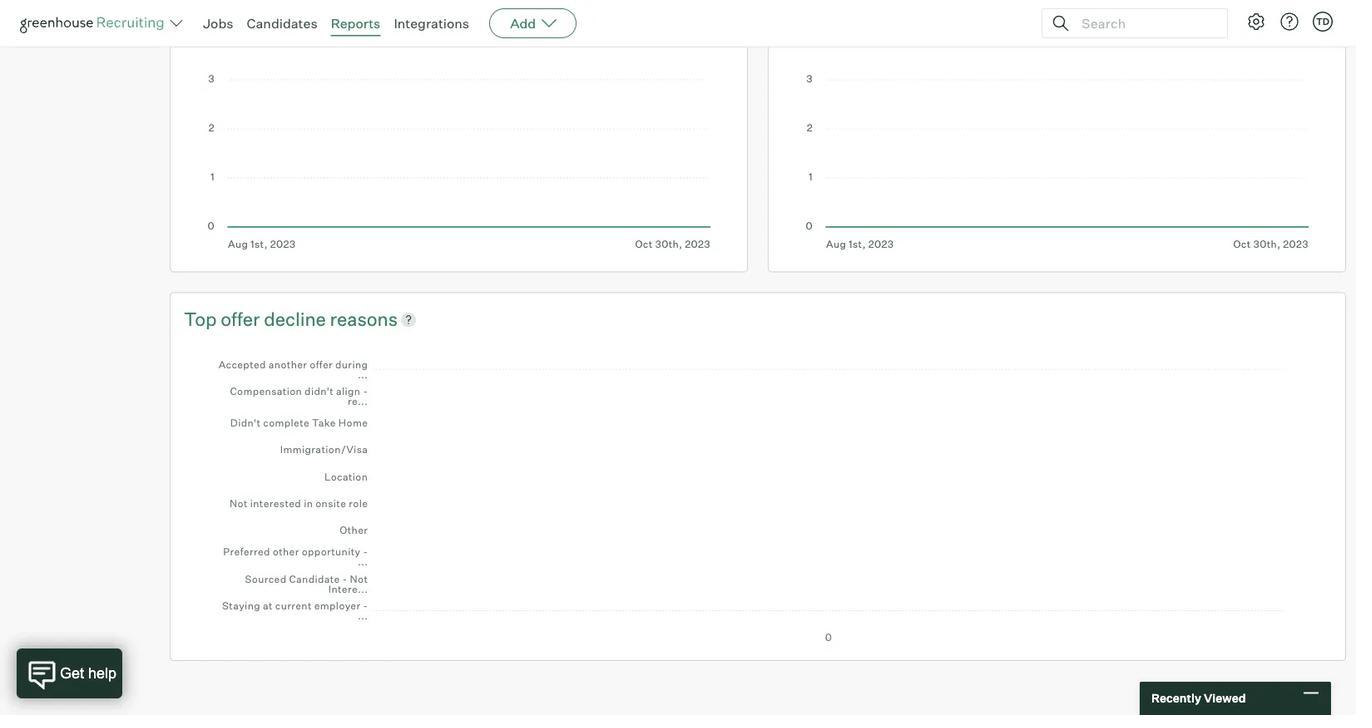Task type: describe. For each thing, give the bounding box(es) containing it.
candidates link
[[247, 15, 318, 32]]

integrations link
[[394, 15, 470, 32]]

configure image
[[1247, 12, 1267, 32]]

jobs link
[[203, 15, 234, 32]]

top
[[184, 308, 217, 331]]

add
[[510, 15, 536, 32]]

top offer decline
[[184, 308, 330, 331]]

decline link
[[264, 307, 330, 332]]

td button
[[1314, 12, 1334, 32]]

reports link
[[331, 15, 381, 32]]

candidates
[[247, 15, 318, 32]]

greenhouse recruiting image
[[20, 13, 170, 33]]

offer link
[[221, 307, 264, 332]]

reports
[[331, 15, 381, 32]]

add button
[[490, 8, 577, 38]]



Task type: locate. For each thing, give the bounding box(es) containing it.
xychart image
[[207, 26, 711, 250], [806, 26, 1309, 250], [207, 348, 1309, 644]]

Search text field
[[1078, 11, 1213, 35]]

top link
[[184, 307, 221, 332]]

reasons
[[330, 308, 398, 331]]

offer
[[221, 308, 260, 331]]

viewed
[[1204, 692, 1247, 706]]

td button
[[1310, 8, 1337, 35]]

recently viewed
[[1152, 692, 1247, 706]]

recently
[[1152, 692, 1202, 706]]

reasons link
[[330, 307, 398, 332]]

decline
[[264, 308, 326, 331]]

td
[[1317, 16, 1330, 27]]

integrations
[[394, 15, 470, 32]]

jobs
[[203, 15, 234, 32]]



Task type: vqa. For each thing, say whether or not it's contained in the screenshot.
topmost Test
no



